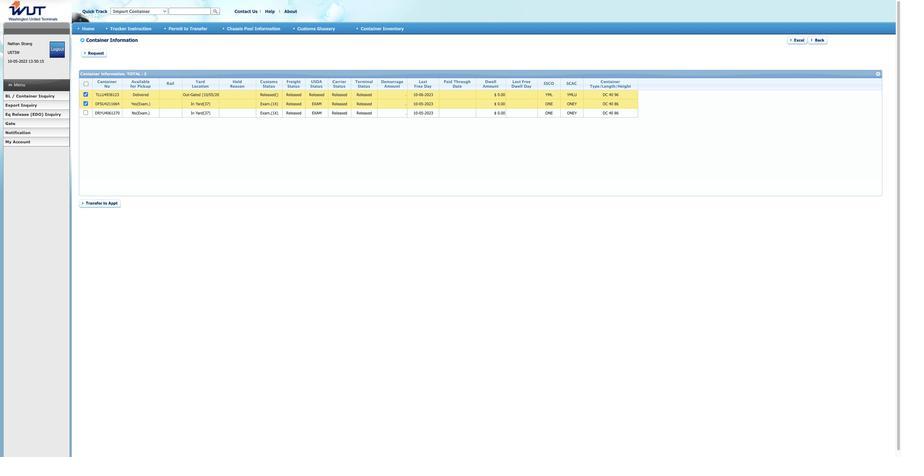 Task type: locate. For each thing, give the bounding box(es) containing it.
2 vertical spatial inquiry
[[45, 112, 61, 117]]

container
[[361, 26, 382, 31], [16, 94, 37, 98]]

quick
[[82, 9, 94, 14]]

export
[[5, 103, 20, 107]]

track
[[96, 9, 107, 14]]

None text field
[[169, 8, 211, 15]]

to
[[184, 26, 188, 31]]

inquiry
[[38, 94, 55, 98], [21, 103, 37, 107], [45, 112, 61, 117]]

help link
[[265, 9, 275, 14]]

transfer
[[190, 26, 207, 31]]

inquiry down bl / container inquiry on the top left of the page
[[21, 103, 37, 107]]

my account link
[[3, 137, 70, 146]]

home
[[82, 26, 94, 31]]

eq
[[5, 112, 11, 117]]

glossary
[[317, 26, 335, 31]]

inquiry for container
[[38, 94, 55, 98]]

0 horizontal spatial container
[[16, 94, 37, 98]]

contact us
[[235, 9, 258, 14]]

inquiry right (edo)
[[45, 112, 61, 117]]

quick track
[[82, 9, 107, 14]]

1 vertical spatial container
[[16, 94, 37, 98]]

bl / container inquiry link
[[3, 92, 70, 101]]

my account
[[5, 139, 30, 144]]

contact us link
[[235, 9, 258, 14]]

contact
[[235, 9, 251, 14]]

0 vertical spatial inquiry
[[38, 94, 55, 98]]

trucker
[[110, 26, 126, 31]]

bl / container inquiry
[[5, 94, 55, 98]]

notification link
[[3, 128, 70, 137]]

chassis pool information
[[227, 26, 280, 31]]

pool
[[244, 26, 253, 31]]

10-05-2023 13:50:15
[[8, 59, 44, 63]]

gate link
[[3, 119, 70, 128]]

inquiry up export inquiry link
[[38, 94, 55, 98]]

container up export inquiry
[[16, 94, 37, 98]]

strang
[[21, 41, 32, 46]]

ustiw
[[8, 50, 20, 55]]

2023
[[19, 59, 27, 63]]

eq release (edo) inquiry link
[[3, 110, 70, 119]]

login image
[[50, 42, 65, 58]]

container left inventory
[[361, 26, 382, 31]]

1 horizontal spatial container
[[361, 26, 382, 31]]



Task type: describe. For each thing, give the bounding box(es) containing it.
10-
[[8, 59, 13, 63]]

/
[[12, 94, 15, 98]]

chassis
[[227, 26, 243, 31]]

us
[[252, 9, 258, 14]]

export inquiry
[[5, 103, 37, 107]]

permit
[[169, 26, 183, 31]]

nathan
[[8, 41, 20, 46]]

nathan strang
[[8, 41, 32, 46]]

05-
[[13, 59, 19, 63]]

about link
[[285, 9, 297, 14]]

container inside "bl / container inquiry" link
[[16, 94, 37, 98]]

instruction
[[128, 26, 151, 31]]

release
[[12, 112, 29, 117]]

information
[[255, 26, 280, 31]]

bl
[[5, 94, 11, 98]]

0 vertical spatial container
[[361, 26, 382, 31]]

customs
[[298, 26, 316, 31]]

inventory
[[383, 26, 404, 31]]

notification
[[5, 130, 31, 135]]

gate
[[5, 121, 15, 126]]

1 vertical spatial inquiry
[[21, 103, 37, 107]]

permit to transfer
[[169, 26, 207, 31]]

container inventory
[[361, 26, 404, 31]]

(edo)
[[30, 112, 44, 117]]

my
[[5, 139, 11, 144]]

inquiry for (edo)
[[45, 112, 61, 117]]

trucker instruction
[[110, 26, 151, 31]]

account
[[13, 139, 30, 144]]

help
[[265, 9, 275, 14]]

eq release (edo) inquiry
[[5, 112, 61, 117]]

customs glossary
[[298, 26, 335, 31]]

about
[[285, 9, 297, 14]]

export inquiry link
[[3, 101, 70, 110]]

13:50:15
[[29, 59, 44, 63]]



Task type: vqa. For each thing, say whether or not it's contained in the screenshot.
10-16-2023 13:16:08
no



